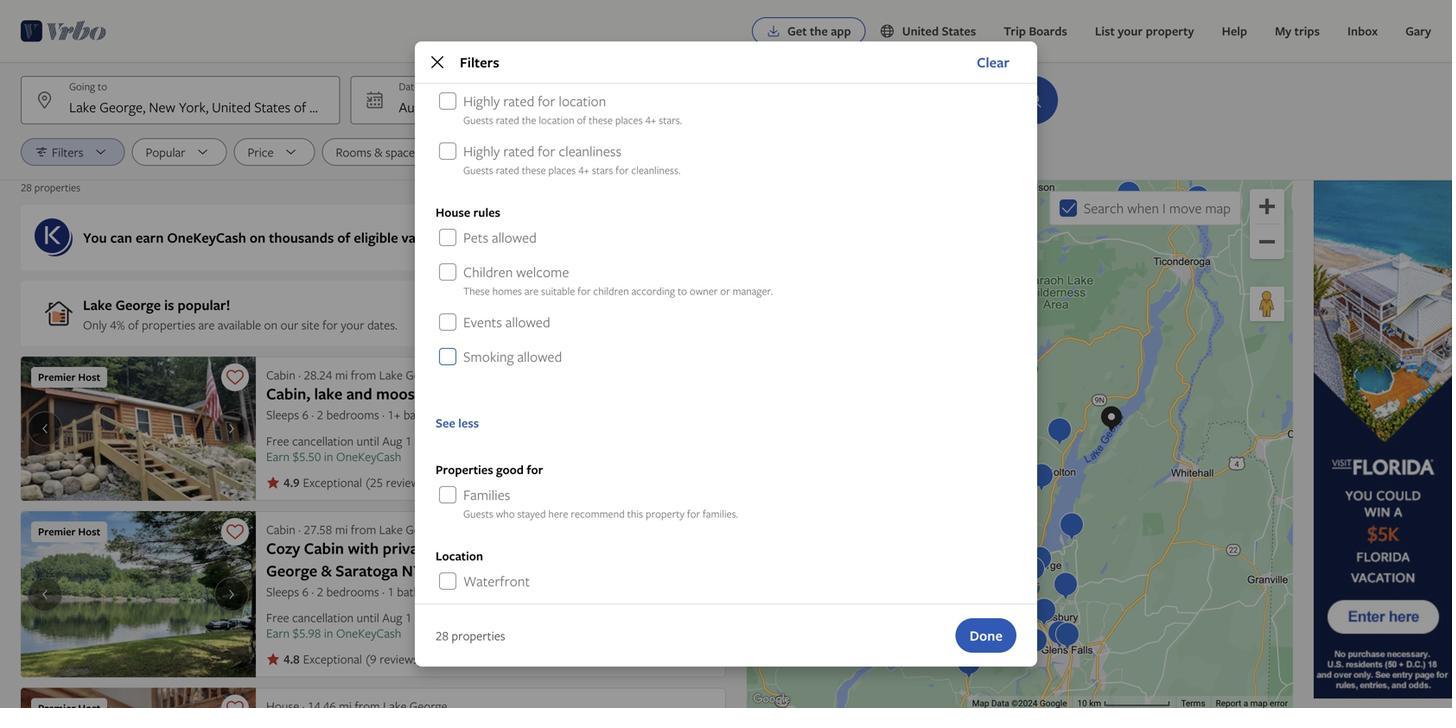 Task type: describe. For each thing, give the bounding box(es) containing it.
cabin for cabin, lake and moose...oh my!!
[[266, 367, 295, 383]]

map
[[1205, 199, 1231, 218]]

rooms
[[336, 144, 372, 160]]

exceptional for $5.50
[[303, 475, 362, 491]]

reviews) for earn $5.50 in onekeycash
[[386, 475, 429, 491]]

rooms & spaces button
[[322, 138, 461, 166]]

stars
[[592, 163, 613, 177]]

boards
[[1029, 23, 1067, 39]]

cabin · 27.58 mi from lake george cozy cabin with private river access, 25 minutes from lake george & saratoga ny. sleeps 6 · 2 bedrooms · 1 bathroom
[[266, 522, 679, 600]]

cancellation for $5.50
[[292, 433, 354, 450]]

total
[[694, 654, 714, 668]]

when
[[1127, 199, 1159, 218]]

earn
[[136, 228, 164, 247]]

these inside highly rated for cleanliness guests rated these places 4+ stars for cleanliness.
[[522, 163, 546, 177]]

· down 28.24 on the left of the page
[[312, 407, 314, 423]]

sleeps inside cabin · 28.24 mi from lake george cabin, lake and moose...oh my!! sleeps 6 · 2 bedrooms · 1+ bathroom
[[266, 407, 299, 423]]

search
[[1084, 199, 1124, 218]]

go!
[[540, 228, 560, 247]]

moose...oh
[[376, 383, 459, 405]]

pets allowed
[[463, 228, 537, 247]]

1 vertical spatial location
[[539, 113, 574, 127]]

or
[[720, 284, 730, 298]]

trip boards link
[[990, 14, 1081, 48]]

in for $5.50
[[324, 449, 333, 465]]

vacation
[[402, 228, 455, 247]]

highly rated for location guests rated the location of these places 4+ stars.
[[463, 92, 682, 127]]

2 inside 'cabin · 27.58 mi from lake george cozy cabin with private river access, 25 minutes from lake george & saratoga ny. sleeps 6 · 2 bedrooms · 1 bathroom'
[[317, 584, 323, 600]]

list your property
[[1095, 23, 1194, 39]]

done button
[[956, 619, 1017, 654]]

inbox link
[[1334, 14, 1392, 48]]

filters inside filters button
[[52, 144, 83, 160]]

saratoga
[[336, 561, 398, 582]]

trip boards
[[1004, 23, 1067, 39]]

see less
[[436, 415, 479, 432]]

children
[[593, 284, 629, 298]]

4.9 exceptional (25 reviews)
[[284, 475, 429, 491]]

onekeycash for free cancellation until aug 1 earn $5.98 in onekeycash
[[336, 625, 401, 642]]

highly for highly rated for cleanliness
[[463, 142, 500, 161]]

sort by recommended button
[[468, 138, 639, 166]]

living area image
[[21, 689, 256, 709]]

search when i move map
[[1084, 199, 1231, 218]]

0 vertical spatial location
[[559, 92, 606, 111]]

move
[[1169, 199, 1202, 218]]

1+
[[388, 407, 401, 423]]

inbox
[[1348, 23, 1378, 39]]

states
[[942, 23, 976, 39]]

of inside highly rated for location guests rated the location of these places 4+ stars.
[[577, 113, 586, 127]]

xsmall image for 4.9
[[266, 476, 280, 490]]

host for cabin,
[[78, 370, 100, 385]]

show next image for cozy cabin with private river access, 25 minutes from lake george & saratoga ny. image
[[221, 588, 242, 602]]

filters inside dialog
[[460, 53, 499, 72]]

highly for highly rated for location
[[463, 92, 500, 111]]

dates.
[[367, 317, 398, 333]]

on inside lake george is popular! only 4% of properties are available on our site for your dates.
[[264, 317, 278, 333]]

pets
[[463, 228, 489, 247]]

my!!
[[463, 383, 495, 405]]

rooms & spaces
[[336, 144, 420, 160]]

thousands
[[269, 228, 334, 247]]

sort
[[482, 144, 504, 160]]

get the app link
[[752, 17, 866, 45]]

for inside the children welcome these homes are suitable for children according to owner or manager.
[[578, 284, 591, 298]]

onekeycash for free cancellation until aug 1 earn $5.50 in onekeycash
[[336, 449, 401, 465]]

& inside 'cabin · 27.58 mi from lake george cozy cabin with private river access, 25 minutes from lake george & saratoga ny. sleeps 6 · 2 bedrooms · 1 bathroom'
[[321, 561, 332, 582]]

properties inside lake george is popular! only 4% of properties are available on our site for your dates.
[[142, 317, 195, 333]]

from for and
[[351, 367, 376, 383]]

$356
[[669, 654, 691, 668]]

until for (9 reviews)
[[357, 610, 379, 626]]

popular
[[146, 144, 185, 160]]

app
[[831, 23, 851, 39]]

list your property link
[[1081, 14, 1208, 48]]

ny.
[[402, 561, 426, 582]]

vrbo logo image
[[21, 17, 106, 45]]

16
[[477, 98, 492, 117]]

children
[[463, 263, 513, 282]]

google image
[[751, 692, 792, 709]]

premier host for cozy cabin with private river access, 25 minutes from lake george & saratoga ny.
[[38, 525, 100, 539]]

(9
[[366, 651, 377, 668]]

river
[[436, 538, 469, 559]]

here
[[548, 507, 568, 521]]

bedrooms inside 'cabin · 27.58 mi from lake george cozy cabin with private river access, 25 minutes from lake george & saratoga ny. sleeps 6 · 2 bedrooms · 1 bathroom'
[[326, 584, 379, 600]]

places inside highly rated for cleanliness guests rated these places 4+ stars for cleanliness.
[[548, 163, 576, 177]]

by
[[507, 144, 519, 160]]

location
[[436, 548, 483, 565]]

bedrooms inside cabin · 28.24 mi from lake george cabin, lake and moose...oh my!! sleeps 6 · 2 bedrooms · 1+ bathroom
[[326, 407, 379, 423]]

these
[[463, 284, 490, 298]]

recommend
[[571, 507, 625, 521]]

host for cozy
[[78, 525, 100, 539]]

lake
[[314, 383, 343, 405]]

1 for free cancellation until aug 1 earn $5.98 in onekeycash
[[405, 610, 412, 626]]

smoking
[[463, 348, 514, 367]]

in for $5.98
[[324, 625, 333, 642]]

dialog containing filters
[[415, 34, 1037, 705]]

highly rated for cleanliness guests rated these places 4+ stars for cleanliness.
[[463, 142, 681, 177]]

· down saratoga
[[382, 584, 385, 600]]

small image
[[880, 23, 902, 39]]

4.9
[[284, 475, 300, 491]]

list
[[1095, 23, 1115, 39]]

only
[[83, 317, 107, 333]]

properties good for families guests who stayed here recommend this property for families.
[[436, 462, 738, 521]]

from down this
[[608, 538, 643, 559]]

united
[[902, 23, 939, 39]]

0 vertical spatial onekeycash
[[167, 228, 246, 247]]

families
[[463, 486, 510, 505]]

· left the 1+
[[382, 407, 385, 423]]

premier for cozy cabin with private river access, 25 minutes from lake george & saratoga ny.
[[38, 525, 76, 539]]

for right 'stars'
[[616, 163, 629, 177]]

see less button
[[436, 415, 1017, 432]]

lake inside cabin · 28.24 mi from lake george cabin, lake and moose...oh my!! sleeps 6 · 2 bedrooms · 1+ bathroom
[[379, 367, 403, 383]]

get the app
[[788, 23, 851, 39]]

download the app button image
[[767, 24, 781, 38]]

6 inside 'cabin · 27.58 mi from lake george cozy cabin with private river access, 25 minutes from lake george & saratoga ny. sleeps 6 · 2 bedrooms · 1 bathroom'
[[302, 584, 309, 600]]

allowed for pets allowed
[[492, 228, 537, 247]]

trip
[[1004, 23, 1026, 39]]

map region
[[747, 181, 1293, 709]]

stars.
[[659, 113, 682, 127]]

bathroom inside 'cabin · 27.58 mi from lake george cozy cabin with private river access, 25 minutes from lake george & saratoga ny. sleeps 6 · 2 bedrooms · 1 bathroom'
[[397, 584, 449, 600]]

my trips
[[1275, 23, 1320, 39]]

clear
[[977, 53, 1010, 72]]

families.
[[703, 507, 738, 521]]

spaces
[[386, 144, 420, 160]]

to
[[678, 284, 687, 298]]

my trips link
[[1261, 14, 1334, 48]]

allowed for events allowed
[[506, 313, 550, 332]]

access,
[[473, 538, 523, 559]]

price button
[[234, 138, 315, 166]]

private
[[383, 538, 432, 559]]

premier for cabin, lake and moose...oh my!!
[[38, 370, 76, 385]]

help link
[[1208, 14, 1261, 48]]

house rules
[[436, 204, 500, 221]]

15
[[425, 98, 440, 117]]

free cancellation until aug 1 earn $5.98 in onekeycash
[[266, 610, 412, 642]]

golf image
[[21, 512, 256, 678]]

0 horizontal spatial 28
[[21, 180, 32, 195]]

sleeps inside 'cabin · 27.58 mi from lake george cozy cabin with private river access, 25 minutes from lake george & saratoga ny. sleeps 6 · 2 bedrooms · 1 bathroom'
[[266, 584, 299, 600]]

popular button
[[132, 138, 227, 166]]

george inside cabin · 28.24 mi from lake george cabin, lake and moose...oh my!! sleeps 6 · 2 bedrooms · 1+ bathroom
[[406, 367, 444, 383]]

2 inside cabin · 28.24 mi from lake george cabin, lake and moose...oh my!! sleeps 6 · 2 bedrooms · 1+ bathroom
[[317, 407, 323, 423]]

for inside highly rated for location guests rated the location of these places 4+ stars.
[[538, 92, 555, 111]]

george up ny.
[[406, 522, 444, 538]]

free for earn $5.98 in onekeycash
[[266, 610, 289, 626]]

1 inside 'cabin · 27.58 mi from lake george cozy cabin with private river access, 25 minutes from lake george & saratoga ny. sleeps 6 · 2 bedrooms · 1 bathroom'
[[388, 584, 394, 600]]

4%
[[110, 317, 125, 333]]

28 inside dialog
[[436, 628, 449, 644]]

you can earn onekeycash on thousands of eligible vacation homes. let's go!
[[83, 228, 560, 247]]



Task type: locate. For each thing, give the bounding box(es) containing it.
0 horizontal spatial of
[[128, 317, 139, 333]]

of inside lake george is popular! only 4% of properties are available on our site for your dates.
[[128, 317, 139, 333]]

lake
[[83, 296, 112, 315], [379, 367, 403, 383], [379, 522, 403, 538], [646, 538, 679, 559]]

0 horizontal spatial your
[[341, 317, 364, 333]]

1 down saratoga
[[388, 584, 394, 600]]

0 vertical spatial properties
[[34, 180, 80, 195]]

allowed left go!
[[492, 228, 537, 247]]

1 vertical spatial premier
[[38, 525, 76, 539]]

good
[[496, 462, 524, 478]]

1 horizontal spatial the
[[810, 23, 828, 39]]

bathroom inside cabin · 28.24 mi from lake george cabin, lake and moose...oh my!! sleeps 6 · 2 bedrooms · 1+ bathroom
[[404, 407, 455, 423]]

for left families.
[[687, 507, 700, 521]]

$356 total
[[669, 654, 714, 668]]

2 free from the top
[[266, 610, 289, 626]]

xsmall image
[[266, 476, 280, 490], [266, 653, 280, 667]]

2 until from the top
[[357, 610, 379, 626]]

2 vertical spatial 1
[[405, 610, 412, 626]]

0 vertical spatial sleeps
[[266, 407, 299, 423]]

dialog
[[415, 34, 1037, 705]]

4.8
[[284, 652, 300, 668]]

1 premier host from the top
[[38, 370, 100, 385]]

0 horizontal spatial places
[[548, 163, 576, 177]]

until inside free cancellation until aug 1 earn $5.98 in onekeycash
[[357, 610, 379, 626]]

until
[[357, 433, 379, 450], [357, 610, 379, 626]]

exceptional inside 4.9 exceptional (25 reviews)
[[303, 475, 362, 491]]

allowed down events allowed
[[517, 348, 562, 367]]

free for earn $5.50 in onekeycash
[[266, 433, 289, 450]]

of for you can earn onekeycash on thousands of eligible vacation homes. let's go!
[[337, 228, 350, 247]]

0 vertical spatial allowed
[[492, 228, 537, 247]]

28
[[21, 180, 32, 195], [436, 628, 449, 644]]

and
[[346, 383, 372, 405]]

of left eligible
[[337, 228, 350, 247]]

location up cleanliness
[[559, 92, 606, 111]]

properties down filters button
[[34, 180, 80, 195]]

welcome
[[516, 263, 569, 282]]

show previous image for cabin, lake and moose...oh my!! image
[[35, 422, 55, 436]]

until up (9
[[357, 610, 379, 626]]

aug right -
[[451, 98, 474, 117]]

28 down 'cabin · 27.58 mi from lake george cozy cabin with private river access, 25 minutes from lake george & saratoga ny. sleeps 6 · 2 bedrooms · 1 bathroom'
[[436, 628, 449, 644]]

1 2 from the top
[[317, 407, 323, 423]]

events allowed
[[463, 313, 550, 332]]

for right suitable
[[578, 284, 591, 298]]

location
[[559, 92, 606, 111], [539, 113, 574, 127]]

available
[[218, 317, 261, 333]]

in right $5.98
[[324, 625, 333, 642]]

earn for earn $5.50 in onekeycash
[[266, 449, 290, 465]]

guests inside properties good for families guests who stayed here recommend this property for families.
[[463, 507, 493, 521]]

guests for highly rated for location
[[463, 163, 493, 177]]

bedrooms
[[326, 407, 379, 423], [326, 584, 379, 600]]

2 xsmall image from the top
[[266, 653, 280, 667]]

1 vertical spatial in
[[324, 625, 333, 642]]

1 premier from the top
[[38, 370, 76, 385]]

highly inside highly rated for location guests rated the location of these places 4+ stars.
[[463, 92, 500, 111]]

help
[[1222, 23, 1247, 39]]

on left the "thousands"
[[250, 228, 266, 247]]

0 vertical spatial xsmall image
[[266, 476, 280, 490]]

1 vertical spatial on
[[264, 317, 278, 333]]

property inside properties good for families guests who stayed here recommend this property for families.
[[646, 507, 685, 521]]

1 horizontal spatial 4+
[[645, 113, 656, 127]]

free left $5.50
[[266, 433, 289, 450]]

1 vertical spatial 1
[[388, 584, 394, 600]]

28 properties down filters button
[[21, 180, 80, 195]]

2 horizontal spatial of
[[577, 113, 586, 127]]

1 vertical spatial cancellation
[[292, 610, 354, 626]]

1 vertical spatial property
[[646, 507, 685, 521]]

1 vertical spatial xsmall image
[[266, 653, 280, 667]]

earn inside free cancellation until aug 1 earn $5.50 in onekeycash
[[266, 449, 290, 465]]

2 2 from the top
[[317, 584, 323, 600]]

of right 4%
[[128, 317, 139, 333]]

2 premier from the top
[[38, 525, 76, 539]]

smoking allowed
[[463, 348, 562, 367]]

until for (25 reviews)
[[357, 433, 379, 450]]

from up saratoga
[[351, 522, 376, 538]]

25
[[527, 538, 544, 559]]

trips
[[1295, 23, 1320, 39]]

1 inside free cancellation until aug 1 earn $5.50 in onekeycash
[[405, 433, 412, 450]]

0 horizontal spatial are
[[198, 317, 215, 333]]

are down welcome at the left top of the page
[[525, 284, 539, 298]]

xsmall image left 4.9
[[266, 476, 280, 490]]

i
[[1163, 199, 1166, 218]]

of up cleanliness
[[577, 113, 586, 127]]

1 vertical spatial sleeps
[[266, 584, 299, 600]]

1 horizontal spatial filters
[[460, 53, 499, 72]]

onekeycash inside free cancellation until aug 1 earn $5.98 in onekeycash
[[336, 625, 401, 642]]

your inside lake george is popular! only 4% of properties are available on our site for your dates.
[[341, 317, 364, 333]]

1 vertical spatial places
[[548, 163, 576, 177]]

filters
[[460, 53, 499, 72], [52, 144, 83, 160]]

xsmall image for 4.8
[[266, 653, 280, 667]]

sleeps down cozy
[[266, 584, 299, 600]]

with
[[348, 538, 379, 559]]

free
[[266, 433, 289, 450], [266, 610, 289, 626]]

0 vertical spatial host
[[78, 370, 100, 385]]

0 vertical spatial highly
[[463, 92, 500, 111]]

4+ left 'stars'
[[578, 163, 590, 177]]

2 vertical spatial properties
[[452, 628, 505, 644]]

sleeps down cabin, on the left
[[266, 407, 299, 423]]

free inside free cancellation until aug 1 earn $5.98 in onekeycash
[[266, 610, 289, 626]]

for right the "site"
[[323, 317, 338, 333]]

2 6 from the top
[[302, 584, 309, 600]]

· up $5.98
[[312, 584, 314, 600]]

allowed down 'homes'
[[506, 313, 550, 332]]

0 vertical spatial free
[[266, 433, 289, 450]]

3 guests from the top
[[463, 507, 493, 521]]

the right get
[[810, 23, 828, 39]]

1 horizontal spatial property
[[1146, 23, 1194, 39]]

show next image for cabin, lake and moose...oh my!! image
[[221, 422, 242, 436]]

0 vertical spatial in
[[324, 449, 333, 465]]

2 guests from the top
[[463, 163, 493, 177]]

2 host from the top
[[78, 525, 100, 539]]

2 vertical spatial onekeycash
[[336, 625, 401, 642]]

0 vertical spatial 2
[[317, 407, 323, 423]]

reviews) right (9
[[380, 651, 423, 668]]

1 vertical spatial 28 properties
[[436, 628, 505, 644]]

from right lake at the bottom of the page
[[351, 367, 376, 383]]

0 vertical spatial bedrooms
[[326, 407, 379, 423]]

lake inside lake george is popular! only 4% of properties are available on our site for your dates.
[[83, 296, 112, 315]]

properties
[[34, 180, 80, 195], [142, 317, 195, 333], [452, 628, 505, 644]]

1 sleeps from the top
[[266, 407, 299, 423]]

0 vertical spatial are
[[525, 284, 539, 298]]

0 vertical spatial of
[[577, 113, 586, 127]]

1 until from the top
[[357, 433, 379, 450]]

onekeycash inside free cancellation until aug 1 earn $5.50 in onekeycash
[[336, 449, 401, 465]]

cancellation
[[292, 433, 354, 450], [292, 610, 354, 626]]

1 vertical spatial 2
[[317, 584, 323, 600]]

can
[[110, 228, 132, 247]]

1 6 from the top
[[302, 407, 309, 423]]

aug for free cancellation until aug 1 earn $5.98 in onekeycash
[[382, 610, 402, 626]]

cabin for cozy cabin with private river access, 25 minutes from lake george & saratoga ny.
[[266, 522, 295, 538]]

0 vertical spatial bathroom
[[404, 407, 455, 423]]

earn
[[266, 449, 290, 465], [266, 625, 290, 642]]

from
[[351, 367, 376, 383], [351, 522, 376, 538], [608, 538, 643, 559]]

aug for aug 15 - aug 16
[[451, 98, 474, 117]]

cabin left the with
[[304, 538, 344, 559]]

properties
[[436, 462, 493, 478]]

close sort and filter image
[[427, 52, 448, 73]]

reviews) right the (25 on the left
[[386, 475, 429, 491]]

guests right -
[[463, 113, 493, 127]]

1 vertical spatial free
[[266, 610, 289, 626]]

1 down ny.
[[405, 610, 412, 626]]

property right this
[[646, 507, 685, 521]]

property grounds image
[[21, 357, 256, 501]]

0 horizontal spatial these
[[522, 163, 546, 177]]

cancellation inside free cancellation until aug 1 earn $5.98 in onekeycash
[[292, 610, 354, 626]]

cancellation inside free cancellation until aug 1 earn $5.50 in onekeycash
[[292, 433, 354, 450]]

our
[[281, 317, 299, 333]]

0 vertical spatial mi
[[335, 367, 348, 383]]

lake george is popular! only 4% of properties are available on our site for your dates.
[[83, 296, 398, 333]]

for up sort by recommended
[[538, 92, 555, 111]]

aug inside free cancellation until aug 1 earn $5.50 in onekeycash
[[382, 433, 402, 450]]

1 vertical spatial the
[[522, 113, 536, 127]]

1 vertical spatial 28
[[436, 628, 449, 644]]

aug down ny.
[[382, 610, 402, 626]]

from for with
[[351, 522, 376, 538]]

2 mi from the top
[[335, 522, 348, 538]]

& left saratoga
[[321, 561, 332, 582]]

1 vertical spatial earn
[[266, 625, 290, 642]]

2 premier host from the top
[[38, 525, 100, 539]]

reviews) inside 4.9 exceptional (25 reviews)
[[386, 475, 429, 491]]

4+ inside highly rated for location guests rated the location of these places 4+ stars.
[[645, 113, 656, 127]]

1 free from the top
[[266, 433, 289, 450]]

1 vertical spatial are
[[198, 317, 215, 333]]

bedrooms down and at the left bottom of page
[[326, 407, 379, 423]]

0 vertical spatial earn
[[266, 449, 290, 465]]

properties down is
[[142, 317, 195, 333]]

in inside free cancellation until aug 1 earn $5.50 in onekeycash
[[324, 449, 333, 465]]

highly right -
[[463, 92, 500, 111]]

1 horizontal spatial 28
[[436, 628, 449, 644]]

is
[[164, 296, 174, 315]]

1 vertical spatial your
[[341, 317, 364, 333]]

mi inside 'cabin · 27.58 mi from lake george cozy cabin with private river access, 25 minutes from lake george & saratoga ny. sleeps 6 · 2 bedrooms · 1 bathroom'
[[335, 522, 348, 538]]

mi inside cabin · 28.24 mi from lake george cabin, lake and moose...oh my!! sleeps 6 · 2 bedrooms · 1+ bathroom
[[335, 367, 348, 383]]

cabin · 28.24 mi from lake george cabin, lake and moose...oh my!! sleeps 6 · 2 bedrooms · 1+ bathroom
[[266, 367, 495, 423]]

stayed
[[517, 507, 546, 521]]

1 xsmall image from the top
[[266, 476, 280, 490]]

0 vertical spatial 1
[[405, 433, 412, 450]]

0 horizontal spatial property
[[646, 507, 685, 521]]

george inside lake george is popular! only 4% of properties are available on our site for your dates.
[[115, 296, 161, 315]]

rules
[[473, 204, 500, 221]]

guests inside highly rated for location guests rated the location of these places 4+ stars.
[[463, 113, 493, 127]]

the up sort by recommended
[[522, 113, 536, 127]]

0 vertical spatial reviews)
[[386, 475, 429, 491]]

done
[[970, 627, 1003, 646]]

0 vertical spatial 28
[[21, 180, 32, 195]]

guests down sort
[[463, 163, 493, 177]]

1 exceptional from the top
[[303, 475, 362, 491]]

these down sort by recommended
[[522, 163, 546, 177]]

of
[[577, 113, 586, 127], [337, 228, 350, 247], [128, 317, 139, 333]]

aug left the 15
[[399, 98, 422, 117]]

for right good
[[527, 462, 543, 478]]

1 highly from the top
[[463, 92, 500, 111]]

1 horizontal spatial these
[[589, 113, 613, 127]]

these up cleanliness
[[589, 113, 613, 127]]

reviews) for earn $5.98 in onekeycash
[[380, 651, 423, 668]]

of for lake george is popular! only 4% of properties are available on our site for your dates.
[[128, 317, 139, 333]]

1 vertical spatial these
[[522, 163, 546, 177]]

0 vertical spatial 28 properties
[[21, 180, 80, 195]]

onekeycash up (9
[[336, 625, 401, 642]]

0 vertical spatial these
[[589, 113, 613, 127]]

mi for lake
[[335, 367, 348, 383]]

according
[[632, 284, 675, 298]]

free inside free cancellation until aug 1 earn $5.50 in onekeycash
[[266, 433, 289, 450]]

highly
[[463, 92, 500, 111], [463, 142, 500, 161]]

4.8 exceptional (9 reviews)
[[284, 651, 423, 668]]

0 horizontal spatial 4+
[[578, 163, 590, 177]]

minutes
[[547, 538, 604, 559]]

0 vertical spatial guests
[[463, 113, 493, 127]]

aug for free cancellation until aug 1 earn $5.50 in onekeycash
[[382, 433, 402, 450]]

your right list
[[1118, 23, 1143, 39]]

location up sort by recommended button
[[539, 113, 574, 127]]

1 horizontal spatial properties
[[142, 317, 195, 333]]

house
[[436, 204, 470, 221]]

2 in from the top
[[324, 625, 333, 642]]

bedrooms down saratoga
[[326, 584, 379, 600]]

search image
[[1024, 90, 1044, 111]]

exceptional down free cancellation until aug 1 earn $5.98 in onekeycash
[[303, 651, 362, 668]]

places
[[615, 113, 643, 127], [548, 163, 576, 177]]

united states button
[[866, 14, 990, 48]]

earn left $5.98
[[266, 625, 290, 642]]

premier
[[38, 370, 76, 385], [38, 525, 76, 539]]

are down popular!
[[198, 317, 215, 333]]

mi right 28.24 on the left of the page
[[335, 367, 348, 383]]

george up 4%
[[115, 296, 161, 315]]

0 horizontal spatial filters
[[52, 144, 83, 160]]

1 vertical spatial reviews)
[[380, 651, 423, 668]]

1 guests from the top
[[463, 113, 493, 127]]

exceptional for $5.98
[[303, 651, 362, 668]]

1 vertical spatial bedrooms
[[326, 584, 379, 600]]

2 sleeps from the top
[[266, 584, 299, 600]]

1 vertical spatial host
[[78, 525, 100, 539]]

0 vertical spatial on
[[250, 228, 266, 247]]

1 horizontal spatial 28 properties
[[436, 628, 505, 644]]

2 vertical spatial allowed
[[517, 348, 562, 367]]

xsmall image left 4.8
[[266, 653, 280, 667]]

28 properties
[[21, 180, 80, 195], [436, 628, 505, 644]]

2 vertical spatial of
[[128, 317, 139, 333]]

aug 15 - aug 16 button
[[350, 76, 670, 124]]

1 vertical spatial of
[[337, 228, 350, 247]]

property left the help on the right of page
[[1146, 23, 1194, 39]]

on left our
[[264, 317, 278, 333]]

waterfront
[[463, 572, 530, 591]]

free cancellation until aug 1 earn $5.50 in onekeycash
[[266, 433, 412, 465]]

1 horizontal spatial your
[[1118, 23, 1143, 39]]

homes.
[[458, 228, 503, 247]]

0 vertical spatial cancellation
[[292, 433, 354, 450]]

cancellation for $5.98
[[292, 610, 354, 626]]

cleanliness.
[[631, 163, 681, 177]]

1 horizontal spatial of
[[337, 228, 350, 247]]

premier host up show previous image for cabin, lake and moose...oh my!!
[[38, 370, 100, 385]]

mi right 27.58
[[335, 522, 348, 538]]

·
[[298, 367, 301, 383], [312, 407, 314, 423], [382, 407, 385, 423], [298, 522, 301, 538], [312, 584, 314, 600], [382, 584, 385, 600]]

places down recommended
[[548, 163, 576, 177]]

the inside highly rated for location guests rated the location of these places 4+ stars.
[[522, 113, 536, 127]]

onekeycash up the (25 on the left
[[336, 449, 401, 465]]

4+
[[645, 113, 656, 127], [578, 163, 590, 177]]

cabin inside cabin · 28.24 mi from lake george cabin, lake and moose...oh my!! sleeps 6 · 2 bedrooms · 1+ bathroom
[[266, 367, 295, 383]]

from inside cabin · 28.24 mi from lake george cabin, lake and moose...oh my!! sleeps 6 · 2 bedrooms · 1+ bathroom
[[351, 367, 376, 383]]

onekeycash right earn
[[167, 228, 246, 247]]

1 vertical spatial guests
[[463, 163, 493, 177]]

2 bedrooms from the top
[[326, 584, 379, 600]]

who
[[496, 507, 515, 521]]

(25
[[366, 475, 383, 491]]

6 inside cabin · 28.24 mi from lake george cabin, lake and moose...oh my!! sleeps 6 · 2 bedrooms · 1+ bathroom
[[302, 407, 309, 423]]

4+ left stars.
[[645, 113, 656, 127]]

0 vertical spatial &
[[375, 144, 383, 160]]

suitable
[[541, 284, 575, 298]]

1
[[405, 433, 412, 450], [388, 584, 394, 600], [405, 610, 412, 626]]

guests inside highly rated for cleanliness guests rated these places 4+ stars for cleanliness.
[[463, 163, 493, 177]]

bathroom down ny.
[[397, 584, 449, 600]]

price
[[248, 144, 274, 160]]

1 in from the top
[[324, 449, 333, 465]]

for right "by"
[[538, 142, 555, 161]]

28 properties down waterfront
[[436, 628, 505, 644]]

6 down cabin, on the left
[[302, 407, 309, 423]]

cancellation up 4.8 exceptional (9 reviews)
[[292, 610, 354, 626]]

2 earn from the top
[[266, 625, 290, 642]]

places inside highly rated for location guests rated the location of these places 4+ stars.
[[615, 113, 643, 127]]

earn for earn $5.98 in onekeycash
[[266, 625, 290, 642]]

george down cozy
[[266, 561, 317, 582]]

4+ inside highly rated for cleanliness guests rated these places 4+ stars for cleanliness.
[[578, 163, 590, 177]]

0 vertical spatial 6
[[302, 407, 309, 423]]

cabin left 27.58
[[266, 522, 295, 538]]

1 vertical spatial allowed
[[506, 313, 550, 332]]

are
[[525, 284, 539, 298], [198, 317, 215, 333]]

1 horizontal spatial places
[[615, 113, 643, 127]]

free left $5.98
[[266, 610, 289, 626]]

2 vertical spatial guests
[[463, 507, 493, 521]]

guests down families
[[463, 507, 493, 521]]

show previous image for cozy cabin with private river access, 25 minutes from lake george & saratoga ny. image
[[35, 588, 55, 602]]

27.58
[[304, 522, 332, 538]]

guests for house rules
[[463, 507, 493, 521]]

2 horizontal spatial properties
[[452, 628, 505, 644]]

1 cancellation from the top
[[292, 433, 354, 450]]

george up 'see'
[[406, 367, 444, 383]]

for inside lake george is popular! only 4% of properties are available on our site for your dates.
[[323, 317, 338, 333]]

2 exceptional from the top
[[303, 651, 362, 668]]

are inside the children welcome these homes are suitable for children according to owner or manager.
[[525, 284, 539, 298]]

mi for cabin
[[335, 522, 348, 538]]

cancellation down lake at the bottom of the page
[[292, 433, 354, 450]]

on
[[250, 228, 266, 247], [264, 317, 278, 333]]

$356 total button
[[667, 654, 716, 668]]

until up the (25 on the left
[[357, 433, 379, 450]]

0 vertical spatial your
[[1118, 23, 1143, 39]]

1 horizontal spatial &
[[375, 144, 383, 160]]

earn inside free cancellation until aug 1 earn $5.98 in onekeycash
[[266, 625, 290, 642]]

this
[[627, 507, 643, 521]]

0 vertical spatial 4+
[[645, 113, 656, 127]]

homes
[[492, 284, 522, 298]]

earn left $5.50
[[266, 449, 290, 465]]

0 vertical spatial the
[[810, 23, 828, 39]]

sleeps
[[266, 407, 299, 423], [266, 584, 299, 600]]

6 up $5.98
[[302, 584, 309, 600]]

1 vertical spatial &
[[321, 561, 332, 582]]

1 vertical spatial mi
[[335, 522, 348, 538]]

bathroom down moose...oh
[[404, 407, 455, 423]]

0 horizontal spatial &
[[321, 561, 332, 582]]

premier host for cabin, lake and moose...oh my!!
[[38, 370, 100, 385]]

1 vertical spatial 6
[[302, 584, 309, 600]]

highly inside highly rated for cleanliness guests rated these places 4+ stars for cleanliness.
[[463, 142, 500, 161]]

highly left "by"
[[463, 142, 500, 161]]

events
[[463, 313, 502, 332]]

1 bedrooms from the top
[[326, 407, 379, 423]]

are inside lake george is popular! only 4% of properties are available on our site for your dates.
[[198, 317, 215, 333]]

exceptional inside 4.8 exceptional (9 reviews)
[[303, 651, 362, 668]]

these inside highly rated for location guests rated the location of these places 4+ stars.
[[589, 113, 613, 127]]

1 vertical spatial until
[[357, 610, 379, 626]]

1 mi from the top
[[335, 367, 348, 383]]

filters button
[[21, 138, 125, 166]]

1 vertical spatial filters
[[52, 144, 83, 160]]

1 host from the top
[[78, 370, 100, 385]]

allowed for smoking allowed
[[517, 348, 562, 367]]

in right $5.50
[[324, 449, 333, 465]]

george
[[115, 296, 161, 315], [406, 367, 444, 383], [406, 522, 444, 538], [266, 561, 317, 582]]

recommended
[[522, 144, 598, 160]]

places left stars.
[[615, 113, 643, 127]]

bathroom
[[404, 407, 455, 423], [397, 584, 449, 600]]

2
[[317, 407, 323, 423], [317, 584, 323, 600]]

1 vertical spatial 4+
[[578, 163, 590, 177]]

your left dates.
[[341, 317, 364, 333]]

1 horizontal spatial are
[[525, 284, 539, 298]]

0 horizontal spatial the
[[522, 113, 536, 127]]

0 vertical spatial exceptional
[[303, 475, 362, 491]]

& inside button
[[375, 144, 383, 160]]

1 vertical spatial bathroom
[[397, 584, 449, 600]]

1 down moose...oh
[[405, 433, 412, 450]]

exceptional down free cancellation until aug 1 earn $5.50 in onekeycash
[[303, 475, 362, 491]]

1 vertical spatial exceptional
[[303, 651, 362, 668]]

1 vertical spatial highly
[[463, 142, 500, 161]]

1 for free cancellation until aug 1 earn $5.50 in onekeycash
[[405, 433, 412, 450]]

· left 27.58
[[298, 522, 301, 538]]

& left 'spaces'
[[375, 144, 383, 160]]

cabin left 28.24 on the left of the page
[[266, 367, 295, 383]]

1 vertical spatial properties
[[142, 317, 195, 333]]

premier up show previous image for cabin, lake and moose...oh my!!
[[38, 370, 76, 385]]

premier host up show previous image for cozy cabin with private river access, 25 minutes from lake george & saratoga ny.
[[38, 525, 100, 539]]

aug inside free cancellation until aug 1 earn $5.98 in onekeycash
[[382, 610, 402, 626]]

premier host
[[38, 370, 100, 385], [38, 525, 100, 539]]

1 inside free cancellation until aug 1 earn $5.98 in onekeycash
[[405, 610, 412, 626]]

cabin
[[266, 367, 295, 383], [266, 522, 295, 538], [304, 538, 344, 559]]

· left 28.24 on the left of the page
[[298, 367, 301, 383]]

1 earn from the top
[[266, 449, 290, 465]]

reviews) inside 4.8 exceptional (9 reviews)
[[380, 651, 423, 668]]

until inside free cancellation until aug 1 earn $5.50 in onekeycash
[[357, 433, 379, 450]]

get
[[788, 23, 807, 39]]

0 vertical spatial property
[[1146, 23, 1194, 39]]

aug down the 1+
[[382, 433, 402, 450]]

2 highly from the top
[[463, 142, 500, 161]]

0 vertical spatial premier
[[38, 370, 76, 385]]

onekeycash
[[167, 228, 246, 247], [336, 449, 401, 465], [336, 625, 401, 642]]

2 up free cancellation until aug 1 earn $5.98 in onekeycash
[[317, 584, 323, 600]]

properties down waterfront
[[452, 628, 505, 644]]

premier up show previous image for cozy cabin with private river access, 25 minutes from lake george & saratoga ny.
[[38, 525, 76, 539]]

2 cancellation from the top
[[292, 610, 354, 626]]

in inside free cancellation until aug 1 earn $5.98 in onekeycash
[[324, 625, 333, 642]]



Task type: vqa. For each thing, say whether or not it's contained in the screenshot.
2
yes



